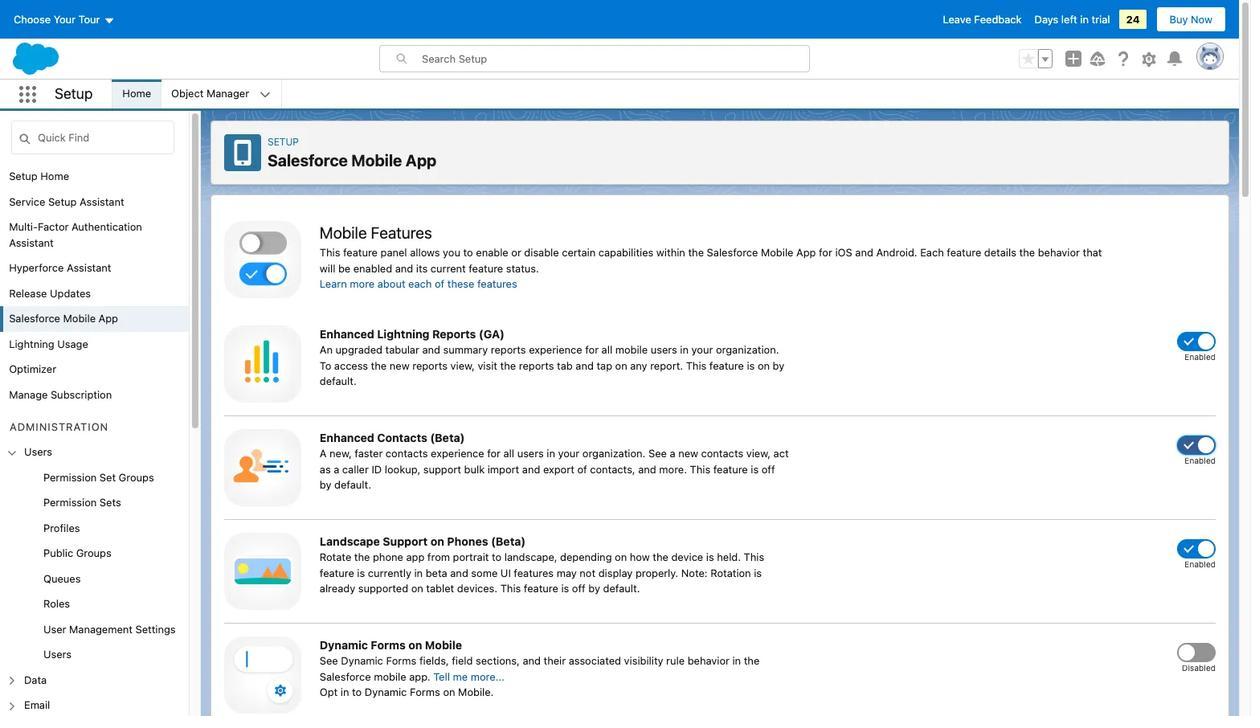 Task type: vqa. For each thing, say whether or not it's contained in the screenshot.
the complete associated with Complete task for Carole White (Sample)
no



Task type: locate. For each thing, give the bounding box(es) containing it.
1 vertical spatial your
[[558, 447, 580, 460]]

features down landscape,
[[514, 566, 554, 579]]

view,
[[451, 359, 475, 372], [747, 447, 771, 460]]

set
[[100, 471, 116, 484]]

of inside mobile features this feature panel allows you to enable or disable certain capabilities within the salesforce mobile app for ios and android. each feature details the behavior that will be enabled and its current feature status. learn more about each of these features
[[435, 277, 445, 290]]

enhanced lightning reports (ga) an upgraded tabular and summary reports experience for all mobile users in your organization. to access the new reports view, visit the reports tab and tap on any report. this feature is on by default.
[[320, 327, 785, 387]]

organization.
[[716, 343, 779, 356], [583, 447, 646, 460]]

to
[[320, 359, 331, 372]]

enabled
[[1185, 352, 1216, 362], [1185, 456, 1216, 465], [1185, 560, 1216, 569]]

off down act
[[762, 463, 776, 476]]

0 horizontal spatial to
[[352, 686, 362, 699]]

users link down administration
[[24, 445, 52, 460]]

2 vertical spatial by
[[589, 582, 600, 595]]

home up service setup assistant
[[40, 170, 69, 182]]

home left object
[[122, 87, 151, 100]]

and down portrait
[[450, 566, 469, 579]]

users up report.
[[651, 343, 678, 356]]

new up more.
[[679, 447, 699, 460]]

landscape support on phones (beta) rotate the phone app from portrait to landscape, depending on how the device is held. this feature is currently in beta and some ui features may not display properly. note: rotation is already supported on tablet devices. this feature is off by default.
[[320, 535, 765, 595]]

see
[[649, 447, 667, 460], [320, 654, 338, 667]]

and
[[856, 246, 874, 259], [395, 262, 413, 275], [422, 343, 441, 356], [576, 359, 594, 372], [522, 463, 541, 476], [639, 463, 657, 476], [450, 566, 469, 579], [523, 654, 541, 667]]

2 vertical spatial forms
[[410, 686, 440, 699]]

tabular
[[386, 343, 420, 356]]

buy
[[1170, 13, 1189, 26]]

default. down to
[[320, 375, 357, 387]]

in right opt
[[341, 686, 349, 699]]

mobile left app.
[[374, 670, 406, 683]]

0 vertical spatial your
[[692, 343, 713, 356]]

the right rule
[[744, 654, 760, 667]]

forms up tell me more... opt in to dynamic forms on mobile.
[[371, 638, 406, 652]]

sets
[[100, 496, 121, 509]]

salesforce inside see dynamic forms fields, field sections, and their associated visibility rule behavior in the salesforce mobile app.
[[320, 670, 371, 683]]

in inside see dynamic forms fields, field sections, and their associated visibility rule behavior in the salesforce mobile app.
[[733, 654, 741, 667]]

held.
[[717, 551, 741, 564]]

1 horizontal spatial new
[[679, 447, 699, 460]]

0 vertical spatial view,
[[451, 359, 475, 372]]

and left "tap"
[[576, 359, 594, 372]]

experience up support
[[431, 447, 484, 460]]

to inside landscape support on phones (beta) rotate the phone app from portrait to landscape, depending on how the device is held. this feature is currently in beta and some ui features may not display properly. note: rotation is already supported on tablet devices. this feature is off by default.
[[492, 551, 502, 564]]

2 horizontal spatial by
[[773, 359, 785, 372]]

enhanced for enhanced contacts (beta)
[[320, 431, 374, 445]]

users down administration
[[24, 446, 52, 458]]

not
[[580, 566, 596, 579]]

your
[[692, 343, 713, 356], [558, 447, 580, 460]]

(beta) inside the enhanced contacts (beta) a new, faster contacts experience for all users in your organization. see a new contacts view, act as a caller id lookup, support bulk import and export of contacts, and more. this feature is off by default.
[[430, 431, 465, 445]]

0 horizontal spatial of
[[435, 277, 445, 290]]

0 horizontal spatial organization.
[[583, 447, 646, 460]]

dynamic inside see dynamic forms fields, field sections, and their associated visibility rule behavior in the salesforce mobile app.
[[341, 654, 383, 667]]

1 vertical spatial app
[[797, 246, 816, 259]]

in down app at left
[[414, 566, 423, 579]]

mobile inside see dynamic forms fields, field sections, and their associated visibility rule behavior in the salesforce mobile app.
[[374, 670, 406, 683]]

enhanced up upgraded
[[320, 327, 374, 341]]

feature right report.
[[710, 359, 744, 372]]

2 vertical spatial assistant
[[67, 261, 111, 274]]

default. down caller
[[334, 478, 371, 491]]

app
[[406, 551, 425, 564]]

1 vertical spatial see
[[320, 654, 338, 667]]

enhanced inside enhanced lightning reports (ga) an upgraded tabular and summary reports experience for all mobile users in your organization. to access the new reports view, visit the reports tab and tap on any report. this feature is on by default.
[[320, 327, 374, 341]]

1 vertical spatial assistant
[[9, 236, 54, 249]]

permission up permission sets
[[43, 471, 97, 484]]

1 vertical spatial home
[[40, 170, 69, 182]]

salesforce mobile app tree item
[[0, 306, 189, 332]]

enhanced up new,
[[320, 431, 374, 445]]

all up "tap"
[[602, 343, 613, 356]]

this right report.
[[686, 359, 707, 372]]

1 vertical spatial dynamic
[[341, 654, 383, 667]]

0 vertical spatial organization.
[[716, 343, 779, 356]]

contacts,
[[590, 463, 636, 476]]

lightning usage
[[9, 337, 88, 350]]

1 permission from the top
[[43, 471, 97, 484]]

permission for permission sets
[[43, 496, 97, 509]]

mobile.
[[458, 686, 494, 699]]

view, left act
[[747, 447, 771, 460]]

off down not
[[572, 582, 586, 595]]

default. inside enhanced lightning reports (ga) an upgraded tabular and summary reports experience for all mobile users in your organization. to access the new reports view, visit the reports tab and tap on any report. this feature is on by default.
[[320, 375, 357, 387]]

see up opt
[[320, 654, 338, 667]]

view, down summary
[[451, 359, 475, 372]]

for left ios
[[819, 246, 833, 259]]

user
[[43, 623, 66, 636]]

users inside the enhanced contacts (beta) a new, faster contacts experience for all users in your organization. see a new contacts view, act as a caller id lookup, support bulk import and export of contacts, and more. this feature is off by default.
[[517, 447, 544, 460]]

behavior inside see dynamic forms fields, field sections, and their associated visibility rule behavior in the salesforce mobile app.
[[688, 654, 730, 667]]

feature inside enhanced lightning reports (ga) an upgraded tabular and summary reports experience for all mobile users in your organization. to access the new reports view, visit the reports tab and tap on any report. this feature is on by default.
[[710, 359, 744, 372]]

1 vertical spatial features
[[514, 566, 554, 579]]

for up import
[[487, 447, 501, 460]]

mobile inside setup salesforce mobile app
[[352, 151, 402, 169]]

lightning up optimizer
[[9, 337, 54, 350]]

dynamic forms on mobile
[[320, 638, 462, 652]]

1 vertical spatial organization.
[[583, 447, 646, 460]]

0 horizontal spatial app
[[99, 312, 118, 325]]

by inside the enhanced contacts (beta) a new, faster contacts experience for all users in your organization. see a new contacts view, act as a caller id lookup, support bulk import and export of contacts, and more. this feature is off by default.
[[320, 478, 332, 491]]

group
[[1019, 49, 1053, 68], [0, 465, 189, 668]]

and left their
[[523, 654, 541, 667]]

reports
[[432, 327, 476, 341]]

features
[[478, 277, 517, 290], [514, 566, 554, 579]]

assistant down multi-
[[9, 236, 54, 249]]

forms down 'dynamic forms on mobile'
[[386, 654, 417, 667]]

(beta) up landscape,
[[491, 535, 526, 548]]

by inside landscape support on phones (beta) rotate the phone app from portrait to landscape, depending on how the device is held. this feature is currently in beta and some ui features may not display properly. note: rotation is already supported on tablet devices. this feature is off by default.
[[589, 582, 600, 595]]

0 horizontal spatial behavior
[[688, 654, 730, 667]]

1 horizontal spatial group
[[1019, 49, 1053, 68]]

0 horizontal spatial view,
[[451, 359, 475, 372]]

leave
[[943, 13, 972, 26]]

salesforce mobile app
[[9, 312, 118, 325]]

1 vertical spatial group
[[0, 465, 189, 668]]

mobile up usage
[[63, 312, 96, 325]]

enabled for landscape support on phones (beta)
[[1185, 560, 1216, 569]]

field
[[452, 654, 473, 667]]

that
[[1083, 246, 1103, 259]]

to right opt
[[352, 686, 362, 699]]

mobile inside enhanced lightning reports (ga) an upgraded tabular and summary reports experience for all mobile users in your organization. to access the new reports view, visit the reports tab and tap on any report. this feature is on by default.
[[616, 343, 648, 356]]

2 vertical spatial app
[[99, 312, 118, 325]]

2 horizontal spatial to
[[492, 551, 502, 564]]

this inside mobile features this feature panel allows you to enable or disable certain capabilities within the salesforce mobile app for ios and android. each feature details the behavior that will be enabled and its current feature status. learn more about each of these features
[[320, 246, 340, 259]]

behavior left that
[[1038, 246, 1080, 259]]

2 horizontal spatial for
[[819, 246, 833, 259]]

for inside enhanced lightning reports (ga) an upgraded tabular and summary reports experience for all mobile users in your organization. to access the new reports view, visit the reports tab and tap on any report. this feature is on by default.
[[585, 343, 599, 356]]

organization. inside the enhanced contacts (beta) a new, faster contacts experience for all users in your organization. see a new contacts view, act as a caller id lookup, support bulk import and export of contacts, and more. this feature is off by default.
[[583, 447, 646, 460]]

salesforce down release
[[9, 312, 60, 325]]

1 enhanced from the top
[[320, 327, 374, 341]]

note:
[[682, 566, 708, 579]]

1 horizontal spatial lightning
[[377, 327, 430, 341]]

0 vertical spatial group
[[1019, 49, 1053, 68]]

1 vertical spatial off
[[572, 582, 586, 595]]

0 horizontal spatial new
[[390, 359, 410, 372]]

this right held.
[[744, 551, 765, 564]]

1 horizontal spatial of
[[578, 463, 587, 476]]

their
[[544, 654, 566, 667]]

rotate
[[320, 551, 352, 564]]

experience inside enhanced lightning reports (ga) an upgraded tabular and summary reports experience for all mobile users in your organization. to access the new reports view, visit the reports tab and tap on any report. this feature is on by default.
[[529, 343, 583, 356]]

0 horizontal spatial home
[[40, 170, 69, 182]]

export
[[543, 463, 575, 476]]

1 horizontal spatial groups
[[119, 471, 154, 484]]

reports
[[491, 343, 526, 356], [413, 359, 448, 372], [519, 359, 554, 372]]

feature
[[343, 246, 378, 259], [947, 246, 982, 259], [469, 262, 503, 275], [710, 359, 744, 372], [714, 463, 748, 476], [320, 566, 354, 579], [524, 582, 559, 595]]

learn
[[320, 277, 347, 290]]

in right rule
[[733, 654, 741, 667]]

1 vertical spatial by
[[320, 478, 332, 491]]

to up ui
[[492, 551, 502, 564]]

your
[[54, 13, 76, 26]]

1 horizontal spatial mobile
[[616, 343, 648, 356]]

0 vertical spatial experience
[[529, 343, 583, 356]]

salesforce down 'setup' "link"
[[268, 151, 348, 169]]

this right more.
[[690, 463, 711, 476]]

a up more.
[[670, 447, 676, 460]]

assistant inside multi-factor authentication assistant
[[9, 236, 54, 249]]

0 vertical spatial a
[[670, 447, 676, 460]]

a
[[670, 447, 676, 460], [334, 463, 340, 476]]

permission set groups
[[43, 471, 154, 484]]

1 vertical spatial permission
[[43, 496, 97, 509]]

1 horizontal spatial by
[[589, 582, 600, 595]]

0 vertical spatial users
[[651, 343, 678, 356]]

salesforce right within
[[707, 246, 758, 259]]

0 horizontal spatial mobile
[[374, 670, 406, 683]]

the up properly.
[[653, 551, 669, 564]]

reports down tabular
[[413, 359, 448, 372]]

behavior right rule
[[688, 654, 730, 667]]

0 vertical spatial mobile
[[616, 343, 648, 356]]

0 vertical spatial see
[[649, 447, 667, 460]]

new down tabular
[[390, 359, 410, 372]]

multi-factor authentication assistant
[[9, 220, 142, 249]]

all inside enhanced lightning reports (ga) an upgraded tabular and summary reports experience for all mobile users in your organization. to access the new reports view, visit the reports tab and tap on any report. this feature is on by default.
[[602, 343, 613, 356]]

and left export
[[522, 463, 541, 476]]

for inside the enhanced contacts (beta) a new, faster contacts experience for all users in your organization. see a new contacts view, act as a caller id lookup, support bulk import and export of contacts, and more. this feature is off by default.
[[487, 447, 501, 460]]

assistant inside 'link'
[[67, 261, 111, 274]]

1 horizontal spatial behavior
[[1038, 246, 1080, 259]]

data link
[[24, 673, 47, 688]]

(beta) up support
[[430, 431, 465, 445]]

and down reports
[[422, 343, 441, 356]]

organization. inside enhanced lightning reports (ga) an upgraded tabular and summary reports experience for all mobile users in your organization. to access the new reports view, visit the reports tab and tap on any report. this feature is on by default.
[[716, 343, 779, 356]]

salesforce inside setup salesforce mobile app
[[268, 151, 348, 169]]

1 vertical spatial users
[[517, 447, 544, 460]]

for up "tap"
[[585, 343, 599, 356]]

2 vertical spatial default.
[[603, 582, 640, 595]]

feature right more.
[[714, 463, 748, 476]]

caller
[[342, 463, 369, 476]]

2 vertical spatial to
[[352, 686, 362, 699]]

0 vertical spatial (beta)
[[430, 431, 465, 445]]

service setup assistant link
[[9, 194, 124, 210]]

enhanced inside the enhanced contacts (beta) a new, faster contacts experience for all users in your organization. see a new contacts view, act as a caller id lookup, support bulk import and export of contacts, and more. this feature is off by default.
[[320, 431, 374, 445]]

1 vertical spatial for
[[585, 343, 599, 356]]

0 vertical spatial enabled
[[1185, 352, 1216, 362]]

a right as
[[334, 463, 340, 476]]

more
[[350, 277, 375, 290]]

users
[[24, 446, 52, 458], [43, 648, 72, 661]]

groups right set
[[119, 471, 154, 484]]

each
[[409, 277, 432, 290]]

lightning up tabular
[[377, 327, 430, 341]]

the right within
[[689, 246, 704, 259]]

tab
[[557, 359, 573, 372]]

features down status.
[[478, 277, 517, 290]]

3 enabled from the top
[[1185, 560, 1216, 569]]

1 horizontal spatial to
[[464, 246, 473, 259]]

is
[[747, 359, 755, 372], [751, 463, 759, 476], [706, 551, 714, 564], [357, 566, 365, 579], [754, 566, 762, 579], [561, 582, 569, 595]]

0 vertical spatial enhanced
[[320, 327, 374, 341]]

default. down display
[[603, 582, 640, 595]]

salesforce mobile app link
[[9, 311, 118, 327]]

0 vertical spatial behavior
[[1038, 246, 1080, 259]]

1 vertical spatial experience
[[431, 447, 484, 460]]

reports down (ga)
[[491, 343, 526, 356]]

learn more about each of these features link
[[320, 277, 517, 290]]

all inside the enhanced contacts (beta) a new, faster contacts experience for all users in your organization. see a new contacts view, act as a caller id lookup, support bulk import and export of contacts, and more. this feature is off by default.
[[504, 447, 515, 460]]

forms down app.
[[410, 686, 440, 699]]

0 horizontal spatial your
[[558, 447, 580, 460]]

users inside enhanced lightning reports (ga) an upgraded tabular and summary reports experience for all mobile users in your organization. to access the new reports view, visit the reports tab and tap on any report. this feature is on by default.
[[651, 343, 678, 356]]

0 horizontal spatial all
[[504, 447, 515, 460]]

1 vertical spatial (beta)
[[491, 535, 526, 548]]

optimizer
[[9, 363, 56, 375]]

this inside the enhanced contacts (beta) a new, faster contacts experience for all users in your organization. see a new contacts view, act as a caller id lookup, support bulk import and export of contacts, and more. this feature is off by default.
[[690, 463, 711, 476]]

groups right public
[[76, 547, 112, 560]]

in up report.
[[680, 343, 689, 356]]

forms inside tell me more... opt in to dynamic forms on mobile.
[[410, 686, 440, 699]]

feature up "already"
[[320, 566, 354, 579]]

off inside the enhanced contacts (beta) a new, faster contacts experience for all users in your organization. see a new contacts view, act as a caller id lookup, support bulk import and export of contacts, and more. this feature is off by default.
[[762, 463, 776, 476]]

2 vertical spatial for
[[487, 447, 501, 460]]

profiles link
[[43, 521, 80, 536]]

all up import
[[504, 447, 515, 460]]

buy now button
[[1156, 6, 1227, 32]]

2 permission from the top
[[43, 496, 97, 509]]

landscape
[[320, 535, 380, 548]]

1 horizontal spatial for
[[585, 343, 599, 356]]

1 horizontal spatial see
[[649, 447, 667, 460]]

assistant up updates
[[67, 261, 111, 274]]

setup inside setup salesforce mobile app
[[268, 136, 299, 148]]

view, inside the enhanced contacts (beta) a new, faster contacts experience for all users in your organization. see a new contacts view, act as a caller id lookup, support bulk import and export of contacts, and more. this feature is off by default.
[[747, 447, 771, 460]]

enhanced contacts (beta) a new, faster contacts experience for all users in your organization. see a new contacts view, act as a caller id lookup, support bulk import and export of contacts, and more. this feature is off by default.
[[320, 431, 789, 491]]

2 vertical spatial enabled
[[1185, 560, 1216, 569]]

2 enabled from the top
[[1185, 456, 1216, 465]]

0 vertical spatial of
[[435, 277, 445, 290]]

(ga)
[[479, 327, 505, 341]]

to right you
[[464, 246, 473, 259]]

users up import
[[517, 447, 544, 460]]

landscape,
[[505, 551, 558, 564]]

0 vertical spatial off
[[762, 463, 776, 476]]

1 horizontal spatial experience
[[529, 343, 583, 356]]

within
[[657, 246, 686, 259]]

2 vertical spatial dynamic
[[365, 686, 407, 699]]

leave feedback link
[[943, 13, 1022, 26]]

(beta)
[[430, 431, 465, 445], [491, 535, 526, 548]]

on
[[615, 359, 628, 372], [758, 359, 770, 372], [431, 535, 445, 548], [615, 551, 627, 564], [411, 582, 424, 595], [409, 638, 422, 652], [443, 686, 455, 699]]

1 vertical spatial mobile
[[374, 670, 406, 683]]

0 vertical spatial home
[[122, 87, 151, 100]]

mobile up the any
[[616, 343, 648, 356]]

of down current at the top left of the page
[[435, 277, 445, 290]]

24
[[1127, 13, 1140, 26]]

user management settings
[[43, 623, 176, 636]]

0 horizontal spatial off
[[572, 582, 586, 595]]

setup
[[55, 85, 93, 102], [268, 136, 299, 148], [9, 170, 38, 182], [48, 195, 77, 208]]

salesforce up opt
[[320, 670, 371, 683]]

permission up profiles
[[43, 496, 97, 509]]

0 horizontal spatial users
[[517, 447, 544, 460]]

in up export
[[547, 447, 555, 460]]

2 contacts from the left
[[701, 447, 744, 460]]

salesforce inside mobile features this feature panel allows you to enable or disable certain capabilities within the salesforce mobile app for ios and android. each feature details the behavior that will be enabled and its current feature status. learn more about each of these features
[[707, 246, 758, 259]]

1 horizontal spatial view,
[[747, 447, 771, 460]]

roles
[[43, 598, 70, 610]]

of
[[435, 277, 445, 290], [578, 463, 587, 476]]

2 enhanced from the top
[[320, 431, 374, 445]]

0 vertical spatial for
[[819, 246, 833, 259]]

1 horizontal spatial off
[[762, 463, 776, 476]]

1 vertical spatial enhanced
[[320, 431, 374, 445]]

permission sets
[[43, 496, 121, 509]]

1 vertical spatial new
[[679, 447, 699, 460]]

this up will
[[320, 246, 340, 259]]

2 horizontal spatial app
[[797, 246, 816, 259]]

lightning inside enhanced lightning reports (ga) an upgraded tabular and summary reports experience for all mobile users in your organization. to access the new reports view, visit the reports tab and tap on any report. this feature is on by default.
[[377, 327, 430, 341]]

this
[[320, 246, 340, 259], [686, 359, 707, 372], [690, 463, 711, 476], [744, 551, 765, 564], [501, 582, 521, 595]]

new inside enhanced lightning reports (ga) an upgraded tabular and summary reports experience for all mobile users in your organization. to access the new reports view, visit the reports tab and tap on any report. this feature is on by default.
[[390, 359, 410, 372]]

setup salesforce mobile app
[[268, 136, 437, 169]]

to inside tell me more... opt in to dynamic forms on mobile.
[[352, 686, 362, 699]]

app inside setup salesforce mobile app
[[406, 151, 437, 169]]

dynamic
[[320, 638, 368, 652], [341, 654, 383, 667], [365, 686, 407, 699]]

0 vertical spatial features
[[478, 277, 517, 290]]

users tree item
[[0, 440, 189, 668]]

contacts left act
[[701, 447, 744, 460]]

the inside see dynamic forms fields, field sections, and their associated visibility rule behavior in the salesforce mobile app.
[[744, 654, 760, 667]]

0 horizontal spatial experience
[[431, 447, 484, 460]]

0 vertical spatial default.
[[320, 375, 357, 387]]

0 horizontal spatial lightning
[[9, 337, 54, 350]]

0 horizontal spatial contacts
[[386, 447, 428, 460]]

see up more.
[[649, 447, 667, 460]]

enhanced
[[320, 327, 374, 341], [320, 431, 374, 445]]

0 horizontal spatial (beta)
[[430, 431, 465, 445]]

setup tree tree
[[0, 164, 189, 716]]

feature down enable
[[469, 262, 503, 275]]

users link down user
[[43, 647, 72, 663]]

in inside the enhanced contacts (beta) a new, faster contacts experience for all users in your organization. see a new contacts view, act as a caller id lookup, support bulk import and export of contacts, and more. this feature is off by default.
[[547, 447, 555, 460]]

enabled for enhanced contacts (beta)
[[1185, 456, 1216, 465]]

1 vertical spatial all
[[504, 447, 515, 460]]

users down user
[[43, 648, 72, 661]]

the right visit
[[501, 359, 516, 372]]

fields,
[[420, 654, 449, 667]]

0 vertical spatial new
[[390, 359, 410, 372]]

0 horizontal spatial groups
[[76, 547, 112, 560]]

all
[[602, 343, 613, 356], [504, 447, 515, 460]]

1 horizontal spatial (beta)
[[491, 535, 526, 548]]

1 vertical spatial of
[[578, 463, 587, 476]]

support
[[423, 463, 461, 476]]

currently
[[368, 566, 412, 579]]

assistant up authentication at left top
[[80, 195, 124, 208]]

of right export
[[578, 463, 587, 476]]

1 horizontal spatial organization.
[[716, 343, 779, 356]]

assistant
[[80, 195, 124, 208], [9, 236, 54, 249], [67, 261, 111, 274]]

features inside mobile features this feature panel allows you to enable or disable certain capabilities within the salesforce mobile app for ios and android. each feature details the behavior that will be enabled and its current feature status. learn more about each of these features
[[478, 277, 517, 290]]

1 horizontal spatial home
[[122, 87, 151, 100]]

1 vertical spatial behavior
[[688, 654, 730, 667]]

email
[[24, 699, 50, 712]]

1 vertical spatial a
[[334, 463, 340, 476]]

left
[[1062, 13, 1078, 26]]

0 vertical spatial all
[[602, 343, 613, 356]]

home link
[[113, 80, 161, 109]]

mobile up features
[[352, 151, 402, 169]]



Task type: describe. For each thing, give the bounding box(es) containing it.
roles link
[[43, 597, 70, 612]]

more...
[[471, 670, 505, 683]]

release updates
[[9, 287, 91, 299]]

see inside see dynamic forms fields, field sections, and their associated visibility rule behavior in the salesforce mobile app.
[[320, 654, 338, 667]]

is inside the enhanced contacts (beta) a new, faster contacts experience for all users in your organization. see a new contacts view, act as a caller id lookup, support bulk import and export of contacts, and more. this feature is off by default.
[[751, 463, 759, 476]]

experience inside the enhanced contacts (beta) a new, faster contacts experience for all users in your organization. see a new contacts view, act as a caller id lookup, support bulk import and export of contacts, and more. this feature is off by default.
[[431, 447, 484, 460]]

1 horizontal spatial a
[[670, 447, 676, 460]]

mobile up be
[[320, 223, 367, 242]]

the right details
[[1020, 246, 1036, 259]]

default. inside the enhanced contacts (beta) a new, faster contacts experience for all users in your organization. see a new contacts view, act as a caller id lookup, support bulk import and export of contacts, and more. this feature is off by default.
[[334, 478, 371, 491]]

0 horizontal spatial a
[[334, 463, 340, 476]]

salesforce inside tree item
[[9, 312, 60, 325]]

permission for permission set groups
[[43, 471, 97, 484]]

lightning inside lightning usage link
[[9, 337, 54, 350]]

visit
[[478, 359, 498, 372]]

see inside the enhanced contacts (beta) a new, faster contacts experience for all users in your organization. see a new contacts view, act as a caller id lookup, support bulk import and export of contacts, and more. this feature is off by default.
[[649, 447, 667, 460]]

this inside enhanced lightning reports (ga) an upgraded tabular and summary reports experience for all mobile users in your organization. to access the new reports view, visit the reports tab and tap on any report. this feature is on by default.
[[686, 359, 707, 372]]

user management settings link
[[43, 622, 176, 638]]

its
[[416, 262, 428, 275]]

this down ui
[[501, 582, 521, 595]]

devices.
[[457, 582, 498, 595]]

to inside mobile features this feature panel allows you to enable or disable certain capabilities within the salesforce mobile app for ios and android. each feature details the behavior that will be enabled and its current feature status. learn more about each of these features
[[464, 246, 473, 259]]

report.
[[651, 359, 683, 372]]

id
[[372, 463, 382, 476]]

bulk
[[464, 463, 485, 476]]

0 vertical spatial groups
[[119, 471, 154, 484]]

queues
[[43, 572, 81, 585]]

and right ios
[[856, 246, 874, 259]]

group containing permission set groups
[[0, 465, 189, 668]]

profiles
[[43, 522, 80, 534]]

in inside landscape support on phones (beta) rotate the phone app from portrait to landscape, depending on how the device is held. this feature is currently in beta and some ui features may not display properly. note: rotation is already supported on tablet devices. this feature is off by default.
[[414, 566, 423, 579]]

feature inside the enhanced contacts (beta) a new, faster contacts experience for all users in your organization. see a new contacts view, act as a caller id lookup, support bulk import and export of contacts, and more. this feature is off by default.
[[714, 463, 748, 476]]

dynamic inside tell me more... opt in to dynamic forms on mobile.
[[365, 686, 407, 699]]

summary
[[443, 343, 488, 356]]

optimizer link
[[9, 362, 56, 377]]

now
[[1191, 13, 1213, 26]]

about
[[378, 277, 406, 290]]

choose
[[14, 13, 51, 26]]

administration
[[10, 420, 109, 433]]

tell me more... link
[[434, 670, 505, 683]]

in inside tell me more... opt in to dynamic forms on mobile.
[[341, 686, 349, 699]]

Quick Find search field
[[11, 121, 174, 154]]

buy now
[[1170, 13, 1213, 26]]

these
[[448, 277, 475, 290]]

default. inside landscape support on phones (beta) rotate the phone app from portrait to landscape, depending on how the device is held. this feature is currently in beta and some ui features may not display properly. note: rotation is already supported on tablet devices. this feature is off by default.
[[603, 582, 640, 595]]

features
[[371, 223, 432, 242]]

0 vertical spatial dynamic
[[320, 638, 368, 652]]

(beta) inside landscape support on phones (beta) rotate the phone app from portrait to landscape, depending on how the device is held. this feature is currently in beta and some ui features may not display properly. note: rotation is already supported on tablet devices. this feature is off by default.
[[491, 535, 526, 548]]

disable
[[524, 246, 559, 259]]

setup home link
[[9, 169, 69, 184]]

me
[[453, 670, 468, 683]]

app inside mobile features this feature panel allows you to enable or disable certain capabilities within the salesforce mobile app for ios and android. each feature details the behavior that will be enabled and its current feature status. learn more about each of these features
[[797, 246, 816, 259]]

manage
[[9, 388, 48, 401]]

leave feedback
[[943, 13, 1022, 26]]

see dynamic forms fields, field sections, and their associated visibility rule behavior in the salesforce mobile app.
[[320, 654, 760, 683]]

tell
[[434, 670, 450, 683]]

0 vertical spatial forms
[[371, 638, 406, 652]]

phones
[[447, 535, 488, 548]]

choose your tour button
[[13, 6, 115, 32]]

and inside landscape support on phones (beta) rotate the phone app from portrait to landscape, depending on how the device is held. this feature is currently in beta and some ui features may not display properly. note: rotation is already supported on tablet devices. this feature is off by default.
[[450, 566, 469, 579]]

is inside enhanced lightning reports (ga) an upgraded tabular and summary reports experience for all mobile users in your organization. to access the new reports view, visit the reports tab and tap on any report. this feature is on by default.
[[747, 359, 755, 372]]

usage
[[57, 337, 88, 350]]

multi-factor authentication assistant link
[[9, 219, 189, 251]]

manager
[[207, 87, 249, 100]]

app.
[[409, 670, 431, 683]]

trial
[[1092, 13, 1111, 26]]

feature down may
[[524, 582, 559, 595]]

choose your tour
[[14, 13, 100, 26]]

tablet
[[426, 582, 454, 595]]

associated
[[569, 654, 621, 667]]

disabled
[[1183, 663, 1216, 673]]

forms inside see dynamic forms fields, field sections, and their associated visibility rule behavior in the salesforce mobile app.
[[386, 654, 417, 667]]

and left more.
[[639, 463, 657, 476]]

an
[[320, 343, 333, 356]]

days left in trial
[[1035, 13, 1111, 26]]

in inside enhanced lightning reports (ga) an upgraded tabular and summary reports experience for all mobile users in your organization. to access the new reports view, visit the reports tab and tap on any report. this feature is on by default.
[[680, 343, 689, 356]]

and inside see dynamic forms fields, field sections, and their associated visibility rule behavior in the salesforce mobile app.
[[523, 654, 541, 667]]

tell me more... opt in to dynamic forms on mobile.
[[320, 670, 505, 699]]

release
[[9, 287, 47, 299]]

your inside the enhanced contacts (beta) a new, faster contacts experience for all users in your organization. see a new contacts view, act as a caller id lookup, support bulk import and export of contacts, and more. this feature is off by default.
[[558, 447, 580, 460]]

access
[[334, 359, 368, 372]]

features inside landscape support on phones (beta) rotate the phone app from portrait to landscape, depending on how the device is held. this feature is currently in beta and some ui features may not display properly. note: rotation is already supported on tablet devices. this feature is off by default.
[[514, 566, 554, 579]]

panel
[[381, 246, 407, 259]]

any
[[631, 359, 648, 372]]

and left the its
[[395, 262, 413, 275]]

from
[[428, 551, 450, 564]]

each
[[921, 246, 944, 259]]

of inside the enhanced contacts (beta) a new, faster contacts experience for all users in your organization. see a new contacts view, act as a caller id lookup, support bulk import and export of contacts, and more. this feature is off by default.
[[578, 463, 587, 476]]

hyperforce assistant link
[[9, 260, 111, 276]]

1 enabled from the top
[[1185, 352, 1216, 362]]

as
[[320, 463, 331, 476]]

feature right each
[[947, 246, 982, 259]]

mobile up fields,
[[425, 638, 462, 652]]

factor
[[38, 220, 69, 233]]

on inside tell me more... opt in to dynamic forms on mobile.
[[443, 686, 455, 699]]

visibility
[[624, 654, 664, 667]]

feature up enabled
[[343, 246, 378, 259]]

1 vertical spatial users link
[[43, 647, 72, 663]]

your inside enhanced lightning reports (ga) an upgraded tabular and summary reports experience for all mobile users in your organization. to access the new reports view, visit the reports tab and tap on any report. this feature is on by default.
[[692, 343, 713, 356]]

depending
[[560, 551, 612, 564]]

by inside enhanced lightning reports (ga) an upgraded tabular and summary reports experience for all mobile users in your organization. to access the new reports view, visit the reports tab and tap on any report. this feature is on by default.
[[773, 359, 785, 372]]

be
[[338, 262, 351, 275]]

mobile inside tree item
[[63, 312, 96, 325]]

faster
[[355, 447, 383, 460]]

ios
[[836, 246, 853, 259]]

0 vertical spatial users link
[[24, 445, 52, 460]]

portrait
[[453, 551, 489, 564]]

the down upgraded
[[371, 359, 387, 372]]

public groups link
[[43, 546, 112, 562]]

multi-
[[9, 220, 38, 233]]

status.
[[506, 262, 539, 275]]

1 vertical spatial users
[[43, 648, 72, 661]]

home inside setup tree tree
[[40, 170, 69, 182]]

the down landscape
[[354, 551, 370, 564]]

1 vertical spatial groups
[[76, 547, 112, 560]]

enhanced for enhanced lightning reports (ga)
[[320, 327, 374, 341]]

setup for setup
[[55, 85, 93, 102]]

device
[[672, 551, 704, 564]]

for inside mobile features this feature panel allows you to enable or disable certain capabilities within the salesforce mobile app for ios and android. each feature details the behavior that will be enabled and its current feature status. learn more about each of these features
[[819, 246, 833, 259]]

object
[[171, 87, 204, 100]]

reports left tab at bottom
[[519, 359, 554, 372]]

0 vertical spatial users
[[24, 446, 52, 458]]

Search Setup text field
[[422, 46, 810, 72]]

contacts
[[377, 431, 428, 445]]

phone
[[373, 551, 404, 564]]

permission sets link
[[43, 495, 121, 511]]

you
[[443, 246, 461, 259]]

supported
[[358, 582, 408, 595]]

mobile left ios
[[761, 246, 794, 259]]

behavior inside mobile features this feature panel allows you to enable or disable certain capabilities within the salesforce mobile app for ios and android. each feature details the behavior that will be enabled and its current feature status. learn more about each of these features
[[1038, 246, 1080, 259]]

support
[[383, 535, 428, 548]]

app inside tree item
[[99, 312, 118, 325]]

lookup,
[[385, 463, 421, 476]]

off inside landscape support on phones (beta) rotate the phone app from portrait to landscape, depending on how the device is held. this feature is currently in beta and some ui features may not display properly. note: rotation is already supported on tablet devices. this feature is off by default.
[[572, 582, 586, 595]]

view, inside enhanced lightning reports (ga) an upgraded tabular and summary reports experience for all mobile users in your organization. to access the new reports view, visit the reports tab and tap on any report. this feature is on by default.
[[451, 359, 475, 372]]

0 vertical spatial assistant
[[80, 195, 124, 208]]

tap
[[597, 359, 613, 372]]

mobile features this feature panel allows you to enable or disable certain capabilities within the salesforce mobile app for ios and android. each feature details the behavior that will be enabled and its current feature status. learn more about each of these features
[[320, 223, 1103, 290]]

1 contacts from the left
[[386, 447, 428, 460]]

days
[[1035, 13, 1059, 26]]

setup for setup home
[[9, 170, 38, 182]]

hyperforce
[[9, 261, 64, 274]]

setup for setup salesforce mobile app
[[268, 136, 299, 148]]

new inside the enhanced contacts (beta) a new, faster contacts experience for all users in your organization. see a new contacts view, act as a caller id lookup, support bulk import and export of contacts, and more. this feature is off by default.
[[679, 447, 699, 460]]

queues link
[[43, 571, 81, 587]]

in right left
[[1081, 13, 1089, 26]]



